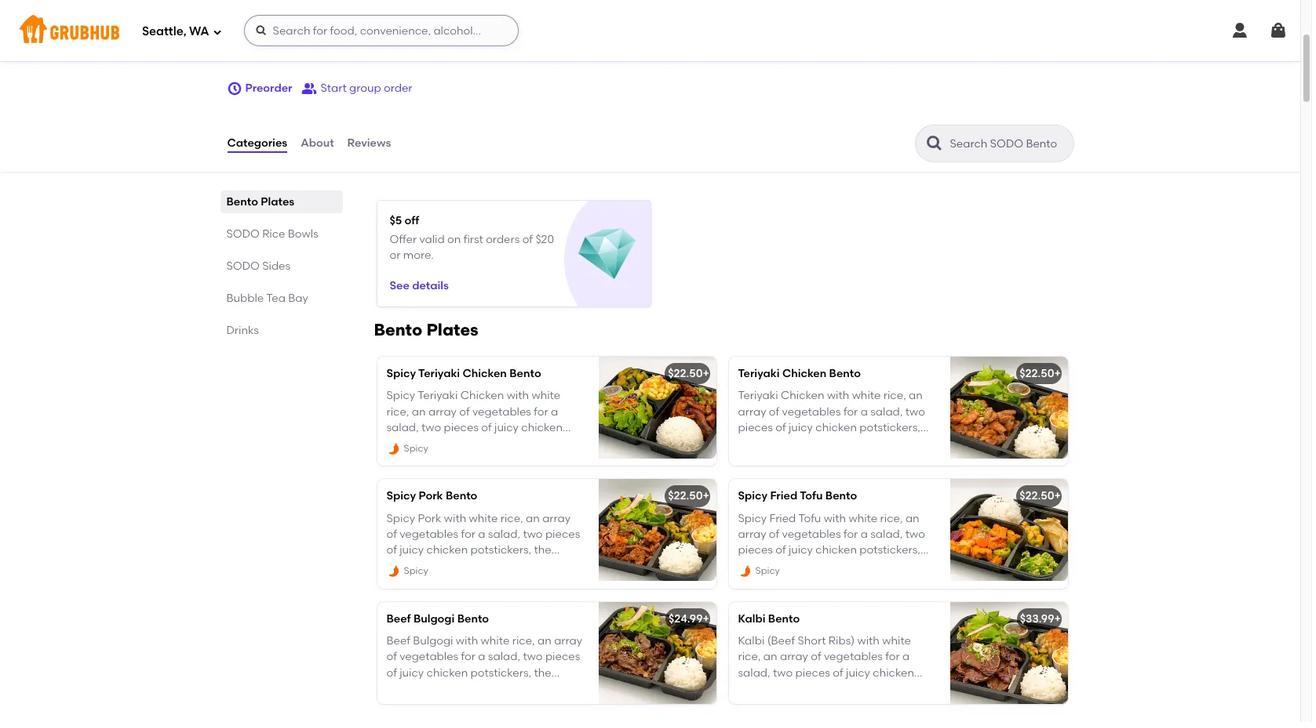 Task type: vqa. For each thing, say whether or not it's contained in the screenshot.
Cage-Free Egg (110 Cals) at left
no



Task type: describe. For each thing, give the bounding box(es) containing it.
delivery
[[226, 34, 270, 47]]

$20
[[536, 233, 554, 246]]

bento plates inside bento plates tab
[[226, 195, 294, 209]]

teriyaki chicken bento image
[[950, 357, 1068, 459]]

svg image up min
[[255, 24, 267, 37]]

preorder
[[245, 81, 292, 95]]

bubble
[[226, 292, 264, 305]]

rice
[[262, 228, 285, 241]]

$5 off offer valid on first orders of $20 or more.
[[390, 214, 554, 262]]

rice, for beef bulgogi bento
[[512, 635, 535, 648]]

$22.50 for spicy fried tofu bento
[[1020, 490, 1055, 503]]

about
[[301, 136, 334, 150]]

1 teriyaki from the left
[[418, 367, 460, 381]]

valid
[[419, 233, 445, 246]]

$22.50 for spicy teriyaki chicken bento
[[668, 367, 703, 381]]

details
[[412, 280, 449, 293]]

search icon image
[[925, 134, 944, 153]]

drinks
[[226, 324, 259, 337]]

pork for bento
[[419, 490, 443, 503]]

+ for spicy fried tofu bento "image" on the right of page
[[1055, 490, 1061, 503]]

on
[[447, 233, 461, 246]]

main navigation navigation
[[0, 0, 1301, 61]]

+ for beef bulgogi bento image
[[703, 613, 709, 626]]

vegetables for bulgogi
[[400, 651, 459, 664]]

Search SODO Bento search field
[[949, 137, 1069, 151]]

sodo sides tab
[[226, 258, 336, 275]]

start group order button
[[302, 75, 413, 103]]

bento plates tab
[[226, 194, 336, 210]]

side for spicy pork with white rice, an array of vegetables for a salad, two pieces of juicy chicken potstickers, the tangy-sweet cucumber kimchi and a side of the hawaiian mac salad.
[[387, 576, 408, 589]]

$5
[[390, 214, 402, 228]]

pork for with
[[418, 512, 441, 526]]

spicy image for spicy teriyaki chicken bento
[[387, 442, 401, 457]]

with for bulgogi
[[456, 635, 478, 648]]

bowls
[[288, 228, 318, 241]]

offer
[[390, 233, 417, 246]]

categories
[[227, 136, 287, 150]]

sides
[[262, 260, 291, 273]]

spicy pork with white rice, an array of vegetables for a salad, two pieces of juicy chicken potstickers, the tangy-sweet cucumber kimchi and a side of the hawaiian mac salad.
[[387, 512, 582, 589]]

people icon image
[[302, 81, 317, 97]]

and for beef bulgogi with white rice, an array of vegetables for a salad, two pieces of juicy chicken potstickers, the tangy-sweet cucumber kimchi and a side of the hawaiian mac salad.
[[551, 683, 572, 696]]

bulgogi for bento
[[414, 613, 455, 626]]

svg image
[[1231, 21, 1250, 40]]

white for beef bulgogi bento
[[481, 635, 510, 648]]

beef for beef bulgogi bento
[[387, 613, 411, 626]]

$22.50 + for spicy teriyaki chicken bento
[[668, 367, 709, 381]]

$22.50 + for spicy pork bento
[[668, 490, 709, 503]]

sodo rice bowls tab
[[226, 226, 336, 243]]

tea
[[266, 292, 286, 305]]

$33.99 +
[[1020, 613, 1061, 626]]

+ for the 'spicy pork bento' image
[[703, 490, 709, 503]]

fried
[[770, 490, 798, 503]]

spicy teriyaki chicken bento
[[387, 367, 541, 381]]

off
[[405, 214, 419, 228]]

bay
[[288, 292, 308, 305]]

reviews
[[347, 136, 391, 150]]

salad, for spicy pork bento
[[488, 528, 520, 542]]

spicy inside spicy pork with white rice, an array of vegetables for a salad, two pieces of juicy chicken potstickers, the tangy-sweet cucumber kimchi and a side of the hawaiian mac salad.
[[387, 512, 415, 526]]

kimchi for spicy pork with white rice, an array of vegetables for a salad, two pieces of juicy chicken potstickers, the tangy-sweet cucumber kimchi and a side of the hawaiian mac salad.
[[513, 560, 548, 573]]

delivery only 40–55 min
[[226, 34, 295, 60]]

spicy fried tofu bento
[[738, 490, 857, 503]]

wa
[[189, 24, 209, 38]]

see details button
[[390, 273, 449, 301]]

promo image
[[578, 226, 636, 283]]

spicy image for spicy pork bento
[[387, 565, 401, 579]]

pieces for spicy pork with white rice, an array of vegetables for a salad, two pieces of juicy chicken potstickers, the tangy-sweet cucumber kimchi and a side of the hawaiian mac salad.
[[545, 528, 580, 542]]

sweet for bulgogi
[[422, 683, 453, 696]]

sweet for pork
[[422, 560, 453, 573]]

bulgogi for with
[[413, 635, 453, 648]]

vegetables for pork
[[400, 528, 459, 542]]

start group order
[[321, 81, 413, 95]]

Search for food, convenience, alcohol... search field
[[244, 15, 518, 46]]

and for spicy pork with white rice, an array of vegetables for a salad, two pieces of juicy chicken potstickers, the tangy-sweet cucumber kimchi and a side of the hawaiian mac salad.
[[551, 560, 572, 573]]

see
[[390, 280, 410, 293]]

orders
[[486, 233, 520, 246]]

an for spicy pork with white rice, an array of vegetables for a salad, two pieces of juicy chicken potstickers, the tangy-sweet cucumber kimchi and a side of the hawaiian mac salad.
[[526, 512, 540, 526]]

cucumber for bulgogi
[[456, 683, 511, 696]]

kalbi
[[738, 613, 766, 626]]

40–55
[[226, 49, 254, 60]]

with for pork
[[444, 512, 466, 526]]

teriyaki chicken bento
[[738, 367, 861, 381]]

bubble tea bay tab
[[226, 290, 336, 307]]

+ for kalbi bento image
[[1055, 613, 1061, 626]]

for for pork
[[461, 528, 476, 542]]

min
[[256, 49, 274, 60]]

beef for beef bulgogi with white rice, an array of vegetables for a salad, two pieces of juicy chicken potstickers, the tangy-sweet cucumber kimchi and a side of the hawaiian mac salad.
[[387, 635, 411, 648]]

cucumber for pork
[[456, 560, 511, 573]]



Task type: locate. For each thing, give the bounding box(es) containing it.
two inside spicy pork with white rice, an array of vegetables for a salad, two pieces of juicy chicken potstickers, the tangy-sweet cucumber kimchi and a side of the hawaiian mac salad.
[[523, 528, 543, 542]]

pork
[[419, 490, 443, 503], [418, 512, 441, 526]]

with inside spicy pork with white rice, an array of vegetables for a salad, two pieces of juicy chicken potstickers, the tangy-sweet cucumber kimchi and a side of the hawaiian mac salad.
[[444, 512, 466, 526]]

0 vertical spatial bulgogi
[[414, 613, 455, 626]]

salad, inside beef bulgogi with white rice, an array of vegetables for a salad, two pieces of juicy chicken potstickers, the tangy-sweet cucumber kimchi and a side of the hawaiian mac salad.
[[488, 651, 520, 664]]

2 sodo from the top
[[226, 260, 260, 273]]

1 vertical spatial potstickers,
[[471, 667, 532, 680]]

seattle, wa
[[142, 24, 209, 38]]

plates up sodo rice bowls tab
[[261, 195, 294, 209]]

1 vertical spatial and
[[551, 683, 572, 696]]

for down beef bulgogi bento
[[461, 651, 476, 664]]

with
[[444, 512, 466, 526], [456, 635, 478, 648]]

two inside beef bulgogi with white rice, an array of vegetables for a salad, two pieces of juicy chicken potstickers, the tangy-sweet cucumber kimchi and a side of the hawaiian mac salad.
[[523, 651, 543, 664]]

svg image right svg icon
[[1269, 21, 1288, 40]]

$33.99
[[1020, 613, 1055, 626]]

sweet inside beef bulgogi with white rice, an array of vegetables for a salad, two pieces of juicy chicken potstickers, the tangy-sweet cucumber kimchi and a side of the hawaiian mac salad.
[[422, 683, 453, 696]]

chicken inside spicy pork with white rice, an array of vegetables for a salad, two pieces of juicy chicken potstickers, the tangy-sweet cucumber kimchi and a side of the hawaiian mac salad.
[[427, 544, 468, 557]]

0 vertical spatial kimchi
[[513, 560, 548, 573]]

chicken for bulgogi
[[427, 667, 468, 680]]

see details
[[390, 280, 449, 293]]

0 vertical spatial pork
[[419, 490, 443, 503]]

mac inside beef bulgogi with white rice, an array of vegetables for a salad, two pieces of juicy chicken potstickers, the tangy-sweet cucumber kimchi and a side of the hawaiian mac salad.
[[498, 699, 521, 712]]

an for beef bulgogi with white rice, an array of vegetables for a salad, two pieces of juicy chicken potstickers, the tangy-sweet cucumber kimchi and a side of the hawaiian mac salad.
[[538, 635, 552, 648]]

0 vertical spatial chicken
[[427, 544, 468, 557]]

chicken for pork
[[427, 544, 468, 557]]

white down beef bulgogi bento
[[481, 635, 510, 648]]

side inside spicy pork with white rice, an array of vegetables for a salad, two pieces of juicy chicken potstickers, the tangy-sweet cucumber kimchi and a side of the hawaiian mac salad.
[[387, 576, 408, 589]]

spicy
[[387, 367, 416, 381], [404, 444, 428, 454], [387, 490, 416, 503], [738, 490, 768, 503], [387, 512, 415, 526], [404, 566, 428, 577], [755, 566, 780, 577]]

sodo up bubble
[[226, 260, 260, 273]]

sweet
[[422, 560, 453, 573], [422, 683, 453, 696]]

2 chicken from the left
[[782, 367, 827, 381]]

1 sodo from the top
[[226, 228, 260, 241]]

rice, inside beef bulgogi with white rice, an array of vegetables for a salad, two pieces of juicy chicken potstickers, the tangy-sweet cucumber kimchi and a side of the hawaiian mac salad.
[[512, 635, 535, 648]]

sweet up beef bulgogi bento
[[422, 560, 453, 573]]

1 hawaiian from the top
[[444, 576, 495, 589]]

2 potstickers, from the top
[[471, 667, 532, 680]]

tangy- down beef bulgogi bento
[[387, 683, 422, 696]]

sodo left rice on the top left of page
[[226, 228, 260, 241]]

1 vertical spatial salad,
[[488, 651, 520, 664]]

group
[[349, 81, 381, 95]]

mac inside spicy pork with white rice, an array of vegetables for a salad, two pieces of juicy chicken potstickers, the tangy-sweet cucumber kimchi and a side of the hawaiian mac salad.
[[498, 576, 521, 589]]

0 vertical spatial juicy
[[400, 544, 424, 557]]

2 kimchi from the top
[[513, 683, 548, 696]]

1 vertical spatial two
[[523, 651, 543, 664]]

0 vertical spatial an
[[526, 512, 540, 526]]

1 juicy from the top
[[400, 544, 424, 557]]

hawaiian inside beef bulgogi with white rice, an array of vegetables for a salad, two pieces of juicy chicken potstickers, the tangy-sweet cucumber kimchi and a side of the hawaiian mac salad.
[[444, 699, 495, 712]]

$22.50
[[668, 367, 703, 381], [1020, 367, 1055, 381], [668, 490, 703, 503], [1020, 490, 1055, 503]]

1 mac from the top
[[498, 576, 521, 589]]

1 vertical spatial vegetables
[[400, 651, 459, 664]]

two
[[523, 528, 543, 542], [523, 651, 543, 664]]

1 side from the top
[[387, 576, 408, 589]]

with inside beef bulgogi with white rice, an array of vegetables for a salad, two pieces of juicy chicken potstickers, the tangy-sweet cucumber kimchi and a side of the hawaiian mac salad.
[[456, 635, 478, 648]]

2 vegetables from the top
[[400, 651, 459, 664]]

bubble tea bay
[[226, 292, 308, 305]]

sodo sides
[[226, 260, 291, 273]]

2 pieces from the top
[[545, 651, 580, 664]]

mac for beef bulgogi with white rice, an array of vegetables for a salad, two pieces of juicy chicken potstickers, the tangy-sweet cucumber kimchi and a side of the hawaiian mac salad.
[[498, 699, 521, 712]]

start
[[321, 81, 347, 95]]

pork inside spicy pork with white rice, an array of vegetables for a salad, two pieces of juicy chicken potstickers, the tangy-sweet cucumber kimchi and a side of the hawaiian mac salad.
[[418, 512, 441, 526]]

and inside spicy pork with white rice, an array of vegetables for a salad, two pieces of juicy chicken potstickers, the tangy-sweet cucumber kimchi and a side of the hawaiian mac salad.
[[551, 560, 572, 573]]

hawaiian
[[444, 576, 495, 589], [444, 699, 495, 712]]

+
[[703, 367, 709, 381], [1055, 367, 1061, 381], [703, 490, 709, 503], [1055, 490, 1061, 503], [703, 613, 709, 626], [1055, 613, 1061, 626]]

chicken down beef bulgogi bento
[[427, 667, 468, 680]]

1 vertical spatial plates
[[427, 320, 479, 340]]

1 vertical spatial pork
[[418, 512, 441, 526]]

salad. inside spicy pork with white rice, an array of vegetables for a salad, two pieces of juicy chicken potstickers, the tangy-sweet cucumber kimchi and a side of the hawaiian mac salad.
[[524, 576, 557, 589]]

for
[[461, 528, 476, 542], [461, 651, 476, 664]]

two for beef bulgogi with white rice, an array of vegetables for a salad, two pieces of juicy chicken potstickers, the tangy-sweet cucumber kimchi and a side of the hawaiian mac salad.
[[523, 651, 543, 664]]

for inside spicy pork with white rice, an array of vegetables for a salad, two pieces of juicy chicken potstickers, the tangy-sweet cucumber kimchi and a side of the hawaiian mac salad.
[[461, 528, 476, 542]]

0 vertical spatial side
[[387, 576, 408, 589]]

2 beef from the top
[[387, 635, 411, 648]]

reviews button
[[347, 115, 392, 172]]

pieces inside spicy pork with white rice, an array of vegetables for a salad, two pieces of juicy chicken potstickers, the tangy-sweet cucumber kimchi and a side of the hawaiian mac salad.
[[545, 528, 580, 542]]

1 vertical spatial salad.
[[524, 699, 557, 712]]

1 for from the top
[[461, 528, 476, 542]]

side
[[387, 576, 408, 589], [387, 699, 408, 712]]

and inside beef bulgogi with white rice, an array of vegetables for a salad, two pieces of juicy chicken potstickers, the tangy-sweet cucumber kimchi and a side of the hawaiian mac salad.
[[551, 683, 572, 696]]

white for spicy pork bento
[[469, 512, 498, 526]]

vegetables inside spicy pork with white rice, an array of vegetables for a salad, two pieces of juicy chicken potstickers, the tangy-sweet cucumber kimchi and a side of the hawaiian mac salad.
[[400, 528, 459, 542]]

beef
[[387, 613, 411, 626], [387, 635, 411, 648]]

side inside beef bulgogi with white rice, an array of vegetables for a salad, two pieces of juicy chicken potstickers, the tangy-sweet cucumber kimchi and a side of the hawaiian mac salad.
[[387, 699, 408, 712]]

1 vertical spatial array
[[554, 635, 583, 648]]

2 bulgogi from the top
[[413, 635, 453, 648]]

spicy pork bento image
[[598, 480, 716, 582]]

svg image inside preorder button
[[226, 81, 242, 97]]

preorder button
[[226, 75, 292, 103]]

2 tangy- from the top
[[387, 683, 422, 696]]

2 chicken from the top
[[427, 667, 468, 680]]

1 vertical spatial cucumber
[[456, 683, 511, 696]]

hawaiian for bulgogi
[[444, 699, 495, 712]]

1 vertical spatial side
[[387, 699, 408, 712]]

spicy image up spicy pork bento
[[387, 442, 401, 457]]

2 salad. from the top
[[524, 699, 557, 712]]

tangy- inside spicy pork with white rice, an array of vegetables for a salad, two pieces of juicy chicken potstickers, the tangy-sweet cucumber kimchi and a side of the hawaiian mac salad.
[[387, 560, 422, 573]]

rice, for spicy pork bento
[[501, 512, 523, 526]]

1 vertical spatial tangy-
[[387, 683, 422, 696]]

1 vertical spatial bulgogi
[[413, 635, 453, 648]]

0 vertical spatial hawaiian
[[444, 576, 495, 589]]

1 chicken from the left
[[463, 367, 507, 381]]

a
[[478, 528, 485, 542], [575, 560, 582, 573], [478, 651, 485, 664], [575, 683, 582, 696]]

bento plates
[[226, 195, 294, 209], [374, 320, 479, 340]]

1 horizontal spatial teriyaki
[[738, 367, 780, 381]]

white down spicy pork bento
[[469, 512, 498, 526]]

0 vertical spatial vegetables
[[400, 528, 459, 542]]

0 vertical spatial pieces
[[545, 528, 580, 542]]

1 vertical spatial sweet
[[422, 683, 453, 696]]

for down spicy pork bento
[[461, 528, 476, 542]]

tangy-
[[387, 560, 422, 573], [387, 683, 422, 696]]

juicy down beef bulgogi bento
[[400, 667, 424, 680]]

mac for spicy pork with white rice, an array of vegetables for a salad, two pieces of juicy chicken potstickers, the tangy-sweet cucumber kimchi and a side of the hawaiian mac salad.
[[498, 576, 521, 589]]

1 kimchi from the top
[[513, 560, 548, 573]]

spicy teriyaki chicken bento image
[[598, 357, 716, 459]]

svg image left the preorder
[[226, 81, 242, 97]]

0 vertical spatial bento plates
[[226, 195, 294, 209]]

+ for spicy teriyaki chicken bento image
[[703, 367, 709, 381]]

sodo for sodo sides
[[226, 260, 260, 273]]

1 vertical spatial an
[[538, 635, 552, 648]]

kimchi inside beef bulgogi with white rice, an array of vegetables for a salad, two pieces of juicy chicken potstickers, the tangy-sweet cucumber kimchi and a side of the hawaiian mac salad.
[[513, 683, 548, 696]]

0 vertical spatial tangy-
[[387, 560, 422, 573]]

rice, inside spicy pork with white rice, an array of vegetables for a salad, two pieces of juicy chicken potstickers, the tangy-sweet cucumber kimchi and a side of the hawaiian mac salad.
[[501, 512, 523, 526]]

1 salad, from the top
[[488, 528, 520, 542]]

1 vertical spatial chicken
[[427, 667, 468, 680]]

chicken inside beef bulgogi with white rice, an array of vegetables for a salad, two pieces of juicy chicken potstickers, the tangy-sweet cucumber kimchi and a side of the hawaiian mac salad.
[[427, 667, 468, 680]]

with down beef bulgogi bento
[[456, 635, 478, 648]]

2 teriyaki from the left
[[738, 367, 780, 381]]

0 vertical spatial two
[[523, 528, 543, 542]]

0 vertical spatial sodo
[[226, 228, 260, 241]]

array inside spicy pork with white rice, an array of vegetables for a salad, two pieces of juicy chicken potstickers, the tangy-sweet cucumber kimchi and a side of the hawaiian mac salad.
[[542, 512, 571, 526]]

2 juicy from the top
[[400, 667, 424, 680]]

plates up spicy teriyaki chicken bento
[[427, 320, 479, 340]]

sodo
[[226, 228, 260, 241], [226, 260, 260, 273]]

cucumber inside beef bulgogi with white rice, an array of vegetables for a salad, two pieces of juicy chicken potstickers, the tangy-sweet cucumber kimchi and a side of the hawaiian mac salad.
[[456, 683, 511, 696]]

white inside spicy pork with white rice, an array of vegetables for a salad, two pieces of juicy chicken potstickers, the tangy-sweet cucumber kimchi and a side of the hawaiian mac salad.
[[469, 512, 498, 526]]

spicy image
[[387, 442, 401, 457], [387, 565, 401, 579], [738, 565, 752, 579]]

0 vertical spatial for
[[461, 528, 476, 542]]

an inside beef bulgogi with white rice, an array of vegetables for a salad, two pieces of juicy chicken potstickers, the tangy-sweet cucumber kimchi and a side of the hawaiian mac salad.
[[538, 635, 552, 648]]

1 vertical spatial beef
[[387, 635, 411, 648]]

0 horizontal spatial plates
[[261, 195, 294, 209]]

hawaiian for pork
[[444, 576, 495, 589]]

0 vertical spatial cucumber
[[456, 560, 511, 573]]

$22.50 + for spicy fried tofu bento
[[1020, 490, 1061, 503]]

juicy for spicy
[[400, 544, 424, 557]]

spicy image for spicy fried tofu bento
[[738, 565, 752, 579]]

or
[[390, 249, 401, 262]]

potstickers, for beef bulgogi bento
[[471, 667, 532, 680]]

white inside beef bulgogi with white rice, an array of vegetables for a salad, two pieces of juicy chicken potstickers, the tangy-sweet cucumber kimchi and a side of the hawaiian mac salad.
[[481, 635, 510, 648]]

drinks tab
[[226, 323, 336, 339]]

mac
[[498, 576, 521, 589], [498, 699, 521, 712]]

cucumber
[[456, 560, 511, 573], [456, 683, 511, 696]]

potstickers, inside spicy pork with white rice, an array of vegetables for a salad, two pieces of juicy chicken potstickers, the tangy-sweet cucumber kimchi and a side of the hawaiian mac salad.
[[471, 544, 532, 557]]

potstickers,
[[471, 544, 532, 557], [471, 667, 532, 680]]

2 salad, from the top
[[488, 651, 520, 664]]

juicy for beef
[[400, 667, 424, 680]]

1 vertical spatial for
[[461, 651, 476, 664]]

more.
[[403, 249, 434, 262]]

juicy down spicy pork bento
[[400, 544, 424, 557]]

0 vertical spatial potstickers,
[[471, 544, 532, 557]]

1 horizontal spatial chicken
[[782, 367, 827, 381]]

0 vertical spatial salad.
[[524, 576, 557, 589]]

salad. for spicy pork with white rice, an array of vegetables for a salad, two pieces of juicy chicken potstickers, the tangy-sweet cucumber kimchi and a side of the hawaiian mac salad.
[[524, 576, 557, 589]]

salad,
[[488, 528, 520, 542], [488, 651, 520, 664]]

2 cucumber from the top
[[456, 683, 511, 696]]

seattle,
[[142, 24, 186, 38]]

bulgogi
[[414, 613, 455, 626], [413, 635, 453, 648]]

2 sweet from the top
[[422, 683, 453, 696]]

beef bulgogi bento
[[387, 613, 489, 626]]

1 salad. from the top
[[524, 576, 557, 589]]

order
[[384, 81, 413, 95]]

2 and from the top
[[551, 683, 572, 696]]

1 vertical spatial mac
[[498, 699, 521, 712]]

1 vertical spatial rice,
[[512, 635, 535, 648]]

0 vertical spatial beef
[[387, 613, 411, 626]]

salad. for beef bulgogi with white rice, an array of vegetables for a salad, two pieces of juicy chicken potstickers, the tangy-sweet cucumber kimchi and a side of the hawaiian mac salad.
[[524, 699, 557, 712]]

beef bulgogi bento image
[[598, 603, 716, 705]]

kimchi for beef bulgogi with white rice, an array of vegetables for a salad, two pieces of juicy chicken potstickers, the tangy-sweet cucumber kimchi and a side of the hawaiian mac salad.
[[513, 683, 548, 696]]

potstickers, inside beef bulgogi with white rice, an array of vegetables for a salad, two pieces of juicy chicken potstickers, the tangy-sweet cucumber kimchi and a side of the hawaiian mac salad.
[[471, 667, 532, 680]]

1 vertical spatial pieces
[[545, 651, 580, 664]]

array
[[542, 512, 571, 526], [554, 635, 583, 648]]

1 vertical spatial with
[[456, 635, 478, 648]]

juicy inside spicy pork with white rice, an array of vegetables for a salad, two pieces of juicy chicken potstickers, the tangy-sweet cucumber kimchi and a side of the hawaiian mac salad.
[[400, 544, 424, 557]]

0 vertical spatial salad,
[[488, 528, 520, 542]]

0 vertical spatial mac
[[498, 576, 521, 589]]

1 chicken from the top
[[427, 544, 468, 557]]

with down spicy pork bento
[[444, 512, 466, 526]]

1 vertical spatial sodo
[[226, 260, 260, 273]]

bento
[[226, 195, 258, 209], [374, 320, 423, 340], [510, 367, 541, 381], [829, 367, 861, 381], [446, 490, 477, 503], [826, 490, 857, 503], [457, 613, 489, 626], [768, 613, 800, 626]]

spicy fried tofu bento image
[[950, 480, 1068, 582]]

spicy image up beef bulgogi bento
[[387, 565, 401, 579]]

an inside spicy pork with white rice, an array of vegetables for a salad, two pieces of juicy chicken potstickers, the tangy-sweet cucumber kimchi and a side of the hawaiian mac salad.
[[526, 512, 540, 526]]

juicy inside beef bulgogi with white rice, an array of vegetables for a salad, two pieces of juicy chicken potstickers, the tangy-sweet cucumber kimchi and a side of the hawaiian mac salad.
[[400, 667, 424, 680]]

1 pieces from the top
[[545, 528, 580, 542]]

1 vertical spatial kimchi
[[513, 683, 548, 696]]

1 two from the top
[[523, 528, 543, 542]]

0 horizontal spatial teriyaki
[[418, 367, 460, 381]]

only
[[272, 34, 295, 47]]

sweet inside spicy pork with white rice, an array of vegetables for a salad, two pieces of juicy chicken potstickers, the tangy-sweet cucumber kimchi and a side of the hawaiian mac salad.
[[422, 560, 453, 573]]

salad, inside spicy pork with white rice, an array of vegetables for a salad, two pieces of juicy chicken potstickers, the tangy-sweet cucumber kimchi and a side of the hawaiian mac salad.
[[488, 528, 520, 542]]

chicken
[[463, 367, 507, 381], [782, 367, 827, 381]]

bulgogi down beef bulgogi bento
[[413, 635, 453, 648]]

bento plates down the see details button
[[374, 320, 479, 340]]

0 vertical spatial sweet
[[422, 560, 453, 573]]

teriyaki
[[418, 367, 460, 381], [738, 367, 780, 381]]

sodo rice bowls
[[226, 228, 318, 241]]

for for bulgogi
[[461, 651, 476, 664]]

sodo for sodo rice bowls
[[226, 228, 260, 241]]

1 potstickers, from the top
[[471, 544, 532, 557]]

1 vertical spatial juicy
[[400, 667, 424, 680]]

$24.99
[[669, 613, 703, 626]]

of
[[522, 233, 533, 246], [387, 528, 397, 542], [387, 544, 397, 557], [411, 576, 421, 589], [387, 651, 397, 664], [387, 667, 397, 680], [411, 699, 421, 712]]

beef bulgogi with white rice, an array of vegetables for a salad, two pieces of juicy chicken potstickers, the tangy-sweet cucumber kimchi and a side of the hawaiian mac salad.
[[387, 635, 583, 712]]

0 horizontal spatial chicken
[[463, 367, 507, 381]]

array inside beef bulgogi with white rice, an array of vegetables for a salad, two pieces of juicy chicken potstickers, the tangy-sweet cucumber kimchi and a side of the hawaiian mac salad.
[[554, 635, 583, 648]]

tangy- for spicy pork with white rice, an array of vegetables for a salad, two pieces of juicy chicken potstickers, the tangy-sweet cucumber kimchi and a side of the hawaiian mac salad.
[[387, 560, 422, 573]]

spicy image up the kalbi at the right bottom of the page
[[738, 565, 752, 579]]

first
[[464, 233, 483, 246]]

tofu
[[800, 490, 823, 503]]

0 vertical spatial rice,
[[501, 512, 523, 526]]

bulgogi inside beef bulgogi with white rice, an array of vegetables for a salad, two pieces of juicy chicken potstickers, the tangy-sweet cucumber kimchi and a side of the hawaiian mac salad.
[[413, 635, 453, 648]]

2 mac from the top
[[498, 699, 521, 712]]

0 vertical spatial and
[[551, 560, 572, 573]]

kalbi bento
[[738, 613, 800, 626]]

salad, for beef bulgogi bento
[[488, 651, 520, 664]]

bento plates up sodo rice bowls
[[226, 195, 294, 209]]

1 horizontal spatial plates
[[427, 320, 479, 340]]

1 sweet from the top
[[422, 560, 453, 573]]

bento inside tab
[[226, 195, 258, 209]]

kalbi bento image
[[950, 603, 1068, 705]]

1 vertical spatial hawaiian
[[444, 699, 495, 712]]

for inside beef bulgogi with white rice, an array of vegetables for a salad, two pieces of juicy chicken potstickers, the tangy-sweet cucumber kimchi and a side of the hawaiian mac salad.
[[461, 651, 476, 664]]

2 hawaiian from the top
[[444, 699, 495, 712]]

svg image
[[1269, 21, 1288, 40], [255, 24, 267, 37], [212, 27, 222, 36], [226, 81, 242, 97]]

bulgogi up beef bulgogi with white rice, an array of vegetables for a salad, two pieces of juicy chicken potstickers, the tangy-sweet cucumber kimchi and a side of the hawaiian mac salad.
[[414, 613, 455, 626]]

array for spicy pork with white rice, an array of vegetables for a salad, two pieces of juicy chicken potstickers, the tangy-sweet cucumber kimchi and a side of the hawaiian mac salad.
[[542, 512, 571, 526]]

vegetables inside beef bulgogi with white rice, an array of vegetables for a salad, two pieces of juicy chicken potstickers, the tangy-sweet cucumber kimchi and a side of the hawaiian mac salad.
[[400, 651, 459, 664]]

1 vertical spatial bento plates
[[374, 320, 479, 340]]

chicken
[[427, 544, 468, 557], [427, 667, 468, 680]]

kimchi
[[513, 560, 548, 573], [513, 683, 548, 696]]

plates inside tab
[[261, 195, 294, 209]]

0 vertical spatial plates
[[261, 195, 294, 209]]

$24.99 +
[[669, 613, 709, 626]]

1 tangy- from the top
[[387, 560, 422, 573]]

0 horizontal spatial bento plates
[[226, 195, 294, 209]]

0 vertical spatial white
[[469, 512, 498, 526]]

2 for from the top
[[461, 651, 476, 664]]

white
[[469, 512, 498, 526], [481, 635, 510, 648]]

pieces for beef bulgogi with white rice, an array of vegetables for a salad, two pieces of juicy chicken potstickers, the tangy-sweet cucumber kimchi and a side of the hawaiian mac salad.
[[545, 651, 580, 664]]

beef inside beef bulgogi with white rice, an array of vegetables for a salad, two pieces of juicy chicken potstickers, the tangy-sweet cucumber kimchi and a side of the hawaiian mac salad.
[[387, 635, 411, 648]]

sweet down beef bulgogi bento
[[422, 683, 453, 696]]

cucumber inside spicy pork with white rice, an array of vegetables for a salad, two pieces of juicy chicken potstickers, the tangy-sweet cucumber kimchi and a side of the hawaiian mac salad.
[[456, 560, 511, 573]]

spicy pork bento
[[387, 490, 477, 503]]

1 beef from the top
[[387, 613, 411, 626]]

2 side from the top
[[387, 699, 408, 712]]

of inside $5 off offer valid on first orders of $20 or more.
[[522, 233, 533, 246]]

categories button
[[226, 115, 288, 172]]

kimchi inside spicy pork with white rice, an array of vegetables for a salad, two pieces of juicy chicken potstickers, the tangy-sweet cucumber kimchi and a side of the hawaiian mac salad.
[[513, 560, 548, 573]]

vegetables down beef bulgogi bento
[[400, 651, 459, 664]]

vegetables down spicy pork bento
[[400, 528, 459, 542]]

chicken down spicy pork bento
[[427, 544, 468, 557]]

tangy- up beef bulgogi bento
[[387, 560, 422, 573]]

salad.
[[524, 576, 557, 589], [524, 699, 557, 712]]

two for spicy pork with white rice, an array of vegetables for a salad, two pieces of juicy chicken potstickers, the tangy-sweet cucumber kimchi and a side of the hawaiian mac salad.
[[523, 528, 543, 542]]

salad. inside beef bulgogi with white rice, an array of vegetables for a salad, two pieces of juicy chicken potstickers, the tangy-sweet cucumber kimchi and a side of the hawaiian mac salad.
[[524, 699, 557, 712]]

about button
[[300, 115, 335, 172]]

0 vertical spatial with
[[444, 512, 466, 526]]

1 cucumber from the top
[[456, 560, 511, 573]]

potstickers, for spicy pork bento
[[471, 544, 532, 557]]

1 horizontal spatial bento plates
[[374, 320, 479, 340]]

plates
[[261, 195, 294, 209], [427, 320, 479, 340]]

side for beef bulgogi with white rice, an array of vegetables for a salad, two pieces of juicy chicken potstickers, the tangy-sweet cucumber kimchi and a side of the hawaiian mac salad.
[[387, 699, 408, 712]]

vegetables
[[400, 528, 459, 542], [400, 651, 459, 664]]

svg image right wa
[[212, 27, 222, 36]]

rice,
[[501, 512, 523, 526], [512, 635, 535, 648]]

pieces inside beef bulgogi with white rice, an array of vegetables for a salad, two pieces of juicy chicken potstickers, the tangy-sweet cucumber kimchi and a side of the hawaiian mac salad.
[[545, 651, 580, 664]]

$22.50 +
[[668, 367, 709, 381], [1020, 367, 1061, 381], [668, 490, 709, 503], [1020, 490, 1061, 503]]

tangy- inside beef bulgogi with white rice, an array of vegetables for a salad, two pieces of juicy chicken potstickers, the tangy-sweet cucumber kimchi and a side of the hawaiian mac salad.
[[387, 683, 422, 696]]

pork down spicy pork bento
[[418, 512, 441, 526]]

pork up spicy pork with white rice, an array of vegetables for a salad, two pieces of juicy chicken potstickers, the tangy-sweet cucumber kimchi and a side of the hawaiian mac salad.
[[419, 490, 443, 503]]

and
[[551, 560, 572, 573], [551, 683, 572, 696]]

1 vegetables from the top
[[400, 528, 459, 542]]

pieces
[[545, 528, 580, 542], [545, 651, 580, 664]]

juicy
[[400, 544, 424, 557], [400, 667, 424, 680]]

1 vertical spatial white
[[481, 635, 510, 648]]

1 bulgogi from the top
[[414, 613, 455, 626]]

tangy- for beef bulgogi with white rice, an array of vegetables for a salad, two pieces of juicy chicken potstickers, the tangy-sweet cucumber kimchi and a side of the hawaiian mac salad.
[[387, 683, 422, 696]]

+ for teriyaki chicken bento image
[[1055, 367, 1061, 381]]

an
[[526, 512, 540, 526], [538, 635, 552, 648]]

hawaiian inside spicy pork with white rice, an array of vegetables for a salad, two pieces of juicy chicken potstickers, the tangy-sweet cucumber kimchi and a side of the hawaiian mac salad.
[[444, 576, 495, 589]]

0 vertical spatial array
[[542, 512, 571, 526]]

array for beef bulgogi with white rice, an array of vegetables for a salad, two pieces of juicy chicken potstickers, the tangy-sweet cucumber kimchi and a side of the hawaiian mac salad.
[[554, 635, 583, 648]]

$22.50 for spicy pork bento
[[668, 490, 703, 503]]

2 two from the top
[[523, 651, 543, 664]]

1 and from the top
[[551, 560, 572, 573]]

the
[[534, 544, 552, 557], [424, 576, 442, 589], [534, 667, 552, 680], [424, 699, 442, 712]]



